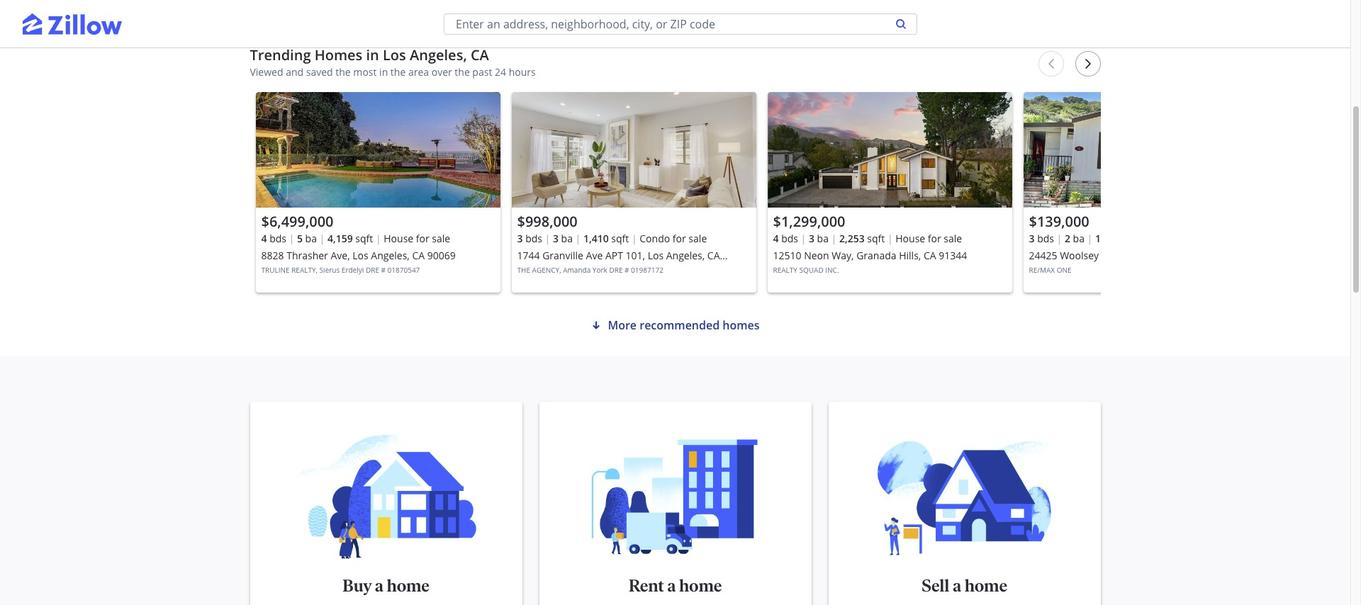 Task type: describe. For each thing, give the bounding box(es) containing it.
sqft for $6,499,000
[[355, 232, 373, 245]]

12510 neon way, granada hills, ca 91344 link
[[773, 247, 1006, 264]]

saved
[[306, 65, 333, 79]]

bds inside 24425 woolsey canyon rd space 132, canoga park, ca 91304 element
[[1037, 232, 1054, 245]]

the
[[517, 265, 530, 275]]

4 for $6,499,000
[[261, 232, 267, 245]]

sale for $1,299,000
[[944, 232, 962, 245]]

8828 thrasher ave, los angeles, ca 90069 element
[[256, 92, 500, 293]]

2,253
[[839, 232, 865, 245]]

ba for $998,000
[[561, 232, 573, 245]]

ca for way,
[[924, 249, 936, 262]]

trending homes in los angeles, ca viewed and saved the most in the area over the past 24 hours
[[250, 45, 536, 79]]

realty,
[[292, 265, 318, 275]]

a for rent
[[667, 576, 676, 596]]

granada
[[857, 249, 897, 262]]

3 inside '$1,299,000' group
[[809, 232, 815, 245]]

01987172
[[631, 265, 664, 275]]

re/max
[[1029, 265, 1055, 275]]

24425 woolsey canyon rd space 132, canoga park, ca 91304
[[1029, 249, 1243, 279]]

4 for $1,299,000
[[773, 232, 779, 245]]

# inside 8828 thrasher ave, los angeles, ca 90069 truline realty, sierus erdelyi dre # 01870547
[[381, 265, 386, 275]]

90069
[[427, 249, 456, 262]]

4,159 sqft
[[328, 232, 373, 245]]

and
[[286, 65, 304, 79]]

arrow down image
[[591, 320, 602, 331]]

re/max one
[[1029, 265, 1072, 275]]

24425
[[1029, 249, 1058, 262]]

8828 thrasher ave, los angeles, ca 90069 link
[[261, 247, 495, 264]]

hours
[[509, 65, 536, 79]]

los for ave,
[[353, 249, 368, 262]]

house for $6,499,000
[[384, 232, 413, 245]]

$139,000
[[1029, 212, 1090, 231]]

search image
[[895, 18, 907, 29]]

24425 woolsey canyon rd space 132, canoga park, ca 91304 image
[[1023, 92, 1268, 208]]

inc.
[[825, 265, 839, 275]]

$1,299,000
[[773, 212, 846, 231]]

dre inside 1744 granville ave apt 101, los angeles, ca 90025 element
[[609, 265, 623, 275]]

condo for sale
[[640, 232, 707, 245]]

buy_a_home image
[[267, 430, 505, 564]]

space
[[1154, 249, 1183, 262]]

for for $998,000
[[673, 232, 686, 245]]

01870547
[[388, 265, 420, 275]]

ca for ave,
[[412, 249, 425, 262]]

3 ba for $998,000
[[553, 232, 573, 245]]

$6,499,000
[[261, 212, 334, 231]]

4,159
[[328, 232, 353, 245]]

12510 neon way, granada hills, ca 91344 image
[[768, 92, 1012, 208]]

12510
[[773, 249, 802, 262]]

2 the from the left
[[391, 65, 406, 79]]

$6,499,000 group
[[256, 92, 500, 293]]

ave
[[586, 249, 603, 262]]

sqft for $998,000
[[611, 232, 629, 245]]

ba inside 24425 woolsey canyon rd space 132, canoga park, ca 91304 element
[[1073, 232, 1085, 245]]

4 bds for $1,299,000
[[773, 232, 798, 245]]

132,
[[1186, 249, 1206, 262]]

sierus
[[319, 265, 340, 275]]

8828
[[261, 249, 284, 262]]

erdelyi
[[342, 265, 364, 275]]

91304
[[1070, 266, 1098, 279]]

1744 granville ave apt 101, los angeles, ca 90025 link
[[517, 247, 750, 279]]

1,410
[[583, 232, 609, 245]]

woolsey
[[1060, 249, 1099, 262]]

1744 granville ave apt 101, los angeles, ca 90025
[[517, 249, 720, 279]]

a for sell
[[953, 576, 961, 596]]

more
[[608, 318, 637, 333]]

amanda
[[563, 265, 591, 275]]

home recommendations carousel element
[[250, 45, 1268, 306]]

canoga
[[1208, 249, 1243, 262]]

sale for $6,499,000
[[432, 232, 450, 245]]

3 inside group
[[1029, 232, 1035, 245]]

hills,
[[899, 249, 921, 262]]

more recommended homes
[[608, 318, 760, 333]]

# inside 1744 granville ave apt 101, los angeles, ca 90025 element
[[625, 265, 629, 275]]

3 ba for $1,299,000
[[809, 232, 829, 245]]

ba for $1,299,000
[[817, 232, 829, 245]]

for for $6,499,000
[[416, 232, 429, 245]]

2
[[1065, 232, 1071, 245]]

squad
[[799, 265, 824, 275]]

0 horizontal spatial in
[[366, 45, 379, 65]]

home for rent a home
[[679, 576, 722, 596]]

homes
[[315, 45, 363, 65]]

viewed
[[250, 65, 283, 79]]

most
[[353, 65, 377, 79]]

canyon
[[1102, 249, 1137, 262]]

more recommended homes button
[[591, 317, 760, 334]]

chevron right image
[[1082, 58, 1094, 69]]

angeles, for in
[[410, 45, 467, 65]]

los inside 1744 granville ave apt 101, los angeles, ca 90025
[[648, 249, 664, 262]]

recommended
[[640, 318, 720, 333]]

bds for $1,299,000
[[781, 232, 798, 245]]

agency,
[[532, 265, 561, 275]]



Task type: vqa. For each thing, say whether or not it's contained in the screenshot.
the Back to Renter Hub link
no



Task type: locate. For each thing, give the bounding box(es) containing it.
house for sale inside 12510 neon way, granada hills, ca 91344 element
[[896, 232, 962, 245]]

1 # from the left
[[381, 265, 386, 275]]

0 horizontal spatial sale
[[432, 232, 450, 245]]

truline
[[261, 265, 290, 275]]

3 ba inside 1744 granville ave apt 101, los angeles, ca 90025 element
[[553, 232, 573, 245]]

1 the from the left
[[336, 65, 351, 79]]

a for buy
[[375, 576, 384, 596]]

ave,
[[331, 249, 350, 262]]

1 horizontal spatial for
[[673, 232, 686, 245]]

chevron left image
[[1045, 58, 1057, 69]]

1 3 bds from the left
[[517, 232, 542, 245]]

1 for from the left
[[416, 232, 429, 245]]

1 horizontal spatial sale
[[689, 232, 707, 245]]

house inside 8828 thrasher ave, los angeles, ca 90069 element
[[384, 232, 413, 245]]

the agency, amanda york dre # 01987172
[[517, 265, 664, 275]]

4 ba from the left
[[1073, 232, 1085, 245]]

sqft inside 12510 neon way, granada hills, ca 91344 element
[[867, 232, 885, 245]]

dre
[[366, 265, 379, 275], [609, 265, 623, 275]]

for
[[416, 232, 429, 245], [673, 232, 686, 245], [928, 232, 941, 245]]

$1,299,000 group
[[768, 92, 1012, 293]]

ca inside 12510 neon way, granada hills, ca 91344 realty squad inc.
[[924, 249, 936, 262]]

bds inside 8828 thrasher ave, los angeles, ca 90069 element
[[270, 232, 286, 245]]

4 bds up 12510
[[773, 232, 798, 245]]

8828 thrasher ave, los angeles, ca 90069 image
[[256, 92, 500, 208]]

1 horizontal spatial 3 ba
[[809, 232, 829, 245]]

1 horizontal spatial los
[[383, 45, 406, 65]]

angeles, up over
[[410, 45, 467, 65]]

thrasher
[[287, 249, 328, 262]]

home for buy a home
[[387, 576, 430, 596]]

zillow logo image
[[23, 0, 122, 48]]

the left past
[[455, 65, 470, 79]]

1 house for sale from the left
[[384, 232, 450, 245]]

bds for $998,000
[[525, 232, 542, 245]]

angeles, up 01870547
[[371, 249, 410, 262]]

12510 neon way, granada hills, ca 91344 realty squad inc.
[[773, 249, 967, 275]]

0 horizontal spatial 3 ba
[[553, 232, 573, 245]]

3 ba up neon
[[809, 232, 829, 245]]

bds up the 8828
[[270, 232, 286, 245]]

for up 91344
[[928, 232, 941, 245]]

3 home from the left
[[965, 576, 1008, 596]]

0 horizontal spatial los
[[353, 249, 368, 262]]

area
[[408, 65, 429, 79]]

a right rent
[[667, 576, 676, 596]]

rent_a_home image
[[556, 430, 794, 564]]

2 horizontal spatial the
[[455, 65, 470, 79]]

angeles, for ave,
[[371, 249, 410, 262]]

0 horizontal spatial house
[[384, 232, 413, 245]]

5
[[297, 232, 303, 245]]

ca inside trending homes in los angeles, ca viewed and saved the most in the area over the past 24 hours
[[471, 45, 489, 65]]

3 bds inside 1744 granville ave apt 101, los angeles, ca 90025 element
[[517, 232, 542, 245]]

the
[[336, 65, 351, 79], [391, 65, 406, 79], [455, 65, 470, 79]]

sqft up 8828 thrasher ave, los angeles, ca 90069 link
[[355, 232, 373, 245]]

3 bds for 2
[[1029, 232, 1054, 245]]

dre inside 8828 thrasher ave, los angeles, ca 90069 truline realty, sierus erdelyi dre # 01870547
[[366, 265, 379, 275]]

sale inside 8828 thrasher ave, los angeles, ca 90069 element
[[432, 232, 450, 245]]

for right the condo
[[673, 232, 686, 245]]

# down "101," at left
[[625, 265, 629, 275]]

sqft inside 1744 granville ave apt 101, los angeles, ca 90025 element
[[611, 232, 629, 245]]

realty
[[773, 265, 798, 275]]

ba up neon
[[817, 232, 829, 245]]

ba right the 5
[[305, 232, 317, 245]]

0 horizontal spatial 4 bds
[[261, 232, 286, 245]]

3 the from the left
[[455, 65, 470, 79]]

4 inside '$1,299,000' group
[[773, 232, 779, 245]]

4
[[261, 232, 267, 245], [773, 232, 779, 245]]

2 for from the left
[[673, 232, 686, 245]]

home
[[387, 576, 430, 596], [679, 576, 722, 596], [965, 576, 1008, 596]]

4 bds from the left
[[1037, 232, 1054, 245]]

house for sale inside 8828 thrasher ave, los angeles, ca 90069 element
[[384, 232, 450, 245]]

rent a home
[[629, 576, 722, 596]]

3 up granville
[[553, 232, 559, 245]]

los for in
[[383, 45, 406, 65]]

for inside 12510 neon way, granada hills, ca 91344 element
[[928, 232, 941, 245]]

bds
[[270, 232, 286, 245], [525, 232, 542, 245], [781, 232, 798, 245], [1037, 232, 1054, 245]]

angeles, inside 8828 thrasher ave, los angeles, ca 90069 truline realty, sierus erdelyi dre # 01870547
[[371, 249, 410, 262]]

3 bds
[[517, 232, 542, 245], [1029, 232, 1054, 245]]

apt
[[605, 249, 623, 262]]

2 ba
[[1065, 232, 1085, 245]]

$998,000 group
[[512, 92, 756, 293]]

5 ba
[[297, 232, 317, 245]]

0 horizontal spatial 3 bds
[[517, 232, 542, 245]]

sqft up granada
[[867, 232, 885, 245]]

3 bds inside 24425 woolsey canyon rd space 132, canoga park, ca 91304 element
[[1029, 232, 1054, 245]]

sqft inside 8828 thrasher ave, los angeles, ca 90069 element
[[355, 232, 373, 245]]

for up 90069
[[416, 232, 429, 245]]

1744 granville ave apt 101, los angeles, ca 90025 element
[[512, 92, 756, 293]]

2 sqft from the left
[[611, 232, 629, 245]]

home right sell
[[965, 576, 1008, 596]]

house for $1,299,000
[[896, 232, 925, 245]]

a
[[375, 576, 384, 596], [667, 576, 676, 596], [953, 576, 961, 596]]

sale up 91344
[[944, 232, 962, 245]]

sale up 90069
[[432, 232, 450, 245]]

0 horizontal spatial 4
[[261, 232, 267, 245]]

buy
[[342, 576, 372, 596]]

2 horizontal spatial los
[[648, 249, 664, 262]]

ba right 2
[[1073, 232, 1085, 245]]

4 bds
[[261, 232, 286, 245], [773, 232, 798, 245]]

angeles,
[[410, 45, 467, 65], [371, 249, 410, 262], [666, 249, 705, 262]]

sqft up apt
[[611, 232, 629, 245]]

a right the "buy"
[[375, 576, 384, 596]]

3 3 from the left
[[809, 232, 815, 245]]

1 4 bds from the left
[[261, 232, 286, 245]]

0 horizontal spatial the
[[336, 65, 351, 79]]

bds up 1744 on the left top
[[525, 232, 542, 245]]

1,410 sqft
[[583, 232, 629, 245]]

2 ba from the left
[[561, 232, 573, 245]]

1 horizontal spatial house for sale
[[896, 232, 962, 245]]

los inside 8828 thrasher ave, los angeles, ca 90069 truline realty, sierus erdelyi dre # 01870547
[[353, 249, 368, 262]]

house for sale for $6,499,000
[[384, 232, 450, 245]]

2 3 bds from the left
[[1029, 232, 1054, 245]]

4 3 from the left
[[1029, 232, 1035, 245]]

3 down $1,299,000
[[809, 232, 815, 245]]

0 horizontal spatial dre
[[366, 265, 379, 275]]

1 vertical spatial in
[[379, 65, 388, 79]]

sell
[[922, 576, 950, 596]]

bds inside 1744 granville ave apt 101, los angeles, ca 90025 element
[[525, 232, 542, 245]]

angeles, inside 1744 granville ave apt 101, los angeles, ca 90025
[[666, 249, 705, 262]]

4 up the 8828
[[261, 232, 267, 245]]

1 horizontal spatial home
[[679, 576, 722, 596]]

1 horizontal spatial #
[[625, 265, 629, 275]]

0 horizontal spatial house for sale
[[384, 232, 450, 245]]

list
[[250, 86, 1268, 306]]

house for sale
[[384, 232, 450, 245], [896, 232, 962, 245]]

for inside 8828 thrasher ave, los angeles, ca 90069 element
[[416, 232, 429, 245]]

dre down 8828 thrasher ave, los angeles, ca 90069 link
[[366, 265, 379, 275]]

8828 thrasher ave, los angeles, ca 90069 truline realty, sierus erdelyi dre # 01870547
[[261, 249, 456, 275]]

12510 neon way, granada hills, ca 91344 element
[[768, 92, 1012, 293]]

0 horizontal spatial for
[[416, 232, 429, 245]]

1 a from the left
[[375, 576, 384, 596]]

neon
[[804, 249, 829, 262]]

4 bds inside 8828 thrasher ave, los angeles, ca 90069 element
[[261, 232, 286, 245]]

ba
[[305, 232, 317, 245], [561, 232, 573, 245], [817, 232, 829, 245], [1073, 232, 1085, 245]]

2 horizontal spatial sale
[[944, 232, 962, 245]]

ca inside 8828 thrasher ave, los angeles, ca 90069 truline realty, sierus erdelyi dre # 01870547
[[412, 249, 425, 262]]

granville
[[543, 249, 583, 262]]

90025
[[517, 266, 546, 279]]

house up hills,
[[896, 232, 925, 245]]

the left the area
[[391, 65, 406, 79]]

2 house from the left
[[896, 232, 925, 245]]

2 horizontal spatial a
[[953, 576, 961, 596]]

trending
[[250, 45, 311, 65]]

3 for from the left
[[928, 232, 941, 245]]

2 bds from the left
[[525, 232, 542, 245]]

past
[[472, 65, 492, 79]]

1 horizontal spatial sqft
[[611, 232, 629, 245]]

bds inside 12510 neon way, granada hills, ca 91344 element
[[781, 232, 798, 245]]

1 3 from the left
[[517, 232, 523, 245]]

sale inside 12510 neon way, granada hills, ca 91344 element
[[944, 232, 962, 245]]

ba inside 12510 neon way, granada hills, ca 91344 element
[[817, 232, 829, 245]]

2 3 ba from the left
[[809, 232, 829, 245]]

2 4 from the left
[[773, 232, 779, 245]]

los up erdelyi
[[353, 249, 368, 262]]

1744 granville ave apt 101, los angeles, ca 90025 image
[[512, 92, 756, 208]]

angeles, inside trending homes in los angeles, ca viewed and saved the most in the area over the past 24 hours
[[410, 45, 467, 65]]

1 home from the left
[[387, 576, 430, 596]]

4 inside 8828 thrasher ave, los angeles, ca 90069 element
[[261, 232, 267, 245]]

1 horizontal spatial the
[[391, 65, 406, 79]]

park,
[[1029, 266, 1052, 279]]

0 horizontal spatial sqft
[[355, 232, 373, 245]]

buy a home
[[342, 576, 430, 596]]

2 horizontal spatial for
[[928, 232, 941, 245]]

3 bds up 24425
[[1029, 232, 1054, 245]]

Search text field
[[445, 14, 883, 34]]

0 horizontal spatial home
[[387, 576, 430, 596]]

in up most
[[366, 45, 379, 65]]

1 horizontal spatial house
[[896, 232, 925, 245]]

over
[[432, 65, 452, 79]]

angeles, down condo for sale
[[666, 249, 705, 262]]

ca inside 24425 woolsey canyon rd space 132, canoga park, ca 91304
[[1055, 266, 1067, 279]]

$998,000
[[517, 212, 578, 231]]

home right the "buy"
[[387, 576, 430, 596]]

los inside trending homes in los angeles, ca viewed and saved the most in the area over the past 24 hours
[[383, 45, 406, 65]]

#
[[381, 265, 386, 275], [625, 265, 629, 275]]

3 up 24425
[[1029, 232, 1035, 245]]

condo
[[640, 232, 670, 245]]

2 a from the left
[[667, 576, 676, 596]]

1 horizontal spatial 3 bds
[[1029, 232, 1054, 245]]

in
[[366, 45, 379, 65], [379, 65, 388, 79]]

sell_a_home image
[[845, 430, 1084, 564]]

24425 woolsey canyon rd space 132, canoga park, ca 91304 link
[[1029, 247, 1262, 279]]

101,
[[626, 249, 645, 262]]

2 3 from the left
[[553, 232, 559, 245]]

2 # from the left
[[625, 265, 629, 275]]

3 ba up granville
[[553, 232, 573, 245]]

1 horizontal spatial 4 bds
[[773, 232, 798, 245]]

sell a home
[[922, 576, 1008, 596]]

sale inside 1744 granville ave apt 101, los angeles, ca 90025 element
[[689, 232, 707, 245]]

1 bds from the left
[[270, 232, 286, 245]]

sale
[[432, 232, 450, 245], [689, 232, 707, 245], [944, 232, 962, 245]]

los right homes
[[383, 45, 406, 65]]

4 up 12510
[[773, 232, 779, 245]]

the down homes
[[336, 65, 351, 79]]

ba up granville
[[561, 232, 573, 245]]

2,253 sqft
[[839, 232, 885, 245]]

2 horizontal spatial home
[[965, 576, 1008, 596]]

house up 8828 thrasher ave, los angeles, ca 90069 link
[[384, 232, 413, 245]]

york
[[593, 265, 607, 275]]

house
[[384, 232, 413, 245], [896, 232, 925, 245]]

1 horizontal spatial in
[[379, 65, 388, 79]]

dre down apt
[[609, 265, 623, 275]]

los
[[383, 45, 406, 65], [353, 249, 368, 262], [648, 249, 664, 262]]

1 dre from the left
[[366, 265, 379, 275]]

1 3 ba from the left
[[553, 232, 573, 245]]

2 sale from the left
[[689, 232, 707, 245]]

1 sale from the left
[[432, 232, 450, 245]]

0 horizontal spatial a
[[375, 576, 384, 596]]

1 horizontal spatial dre
[[609, 265, 623, 275]]

bds up 12510
[[781, 232, 798, 245]]

sqft
[[355, 232, 373, 245], [611, 232, 629, 245], [867, 232, 885, 245]]

2 house for sale from the left
[[896, 232, 962, 245]]

home for sell a home
[[965, 576, 1008, 596]]

for for $1,299,000
[[928, 232, 941, 245]]

homes
[[723, 318, 760, 333]]

1 horizontal spatial a
[[667, 576, 676, 596]]

2 4 bds from the left
[[773, 232, 798, 245]]

3 sqft from the left
[[867, 232, 885, 245]]

4 bds inside 12510 neon way, granada hills, ca 91344 element
[[773, 232, 798, 245]]

in right most
[[379, 65, 388, 79]]

1 4 from the left
[[261, 232, 267, 245]]

list containing $6,499,000
[[250, 86, 1268, 306]]

house for sale up 90069
[[384, 232, 450, 245]]

2 home from the left
[[679, 576, 722, 596]]

house for sale up hills,
[[896, 232, 962, 245]]

24425 woolsey canyon rd space 132, canoga park, ca 91304 element
[[1023, 92, 1268, 293]]

sale right the condo
[[689, 232, 707, 245]]

ba for $6,499,000
[[305, 232, 317, 245]]

ca
[[471, 45, 489, 65], [412, 249, 425, 262], [707, 249, 720, 262], [924, 249, 936, 262], [1055, 266, 1067, 279]]

1744
[[517, 249, 540, 262]]

house inside 12510 neon way, granada hills, ca 91344 element
[[896, 232, 925, 245]]

91344
[[939, 249, 967, 262]]

los up the 01987172
[[648, 249, 664, 262]]

$139,000 group
[[1023, 92, 1268, 293]]

1 sqft from the left
[[355, 232, 373, 245]]

24
[[495, 65, 506, 79]]

home right rent
[[679, 576, 722, 596]]

ca for in
[[471, 45, 489, 65]]

bds up 24425
[[1037, 232, 1054, 245]]

way,
[[832, 249, 854, 262]]

bds for $6,499,000
[[270, 232, 286, 245]]

2 horizontal spatial sqft
[[867, 232, 885, 245]]

3
[[517, 232, 523, 245], [553, 232, 559, 245], [809, 232, 815, 245], [1029, 232, 1035, 245]]

3 up 1744 on the left top
[[517, 232, 523, 245]]

rd
[[1139, 249, 1151, 262]]

house for sale for $1,299,000
[[896, 232, 962, 245]]

3 a from the left
[[953, 576, 961, 596]]

3 bds from the left
[[781, 232, 798, 245]]

ba inside 1744 granville ave apt 101, los angeles, ca 90025 element
[[561, 232, 573, 245]]

4 bds up the 8828
[[261, 232, 286, 245]]

rent
[[629, 576, 664, 596]]

a right sell
[[953, 576, 961, 596]]

1 horizontal spatial 4
[[773, 232, 779, 245]]

2 dre from the left
[[609, 265, 623, 275]]

3 sale from the left
[[944, 232, 962, 245]]

sale for $998,000
[[689, 232, 707, 245]]

one
[[1057, 265, 1072, 275]]

# down 8828 thrasher ave, los angeles, ca 90069 link
[[381, 265, 386, 275]]

4 bds for $6,499,000
[[261, 232, 286, 245]]

ba inside 8828 thrasher ave, los angeles, ca 90069 element
[[305, 232, 317, 245]]

sqft for $1,299,000
[[867, 232, 885, 245]]

0 horizontal spatial #
[[381, 265, 386, 275]]

3 bds for 3
[[517, 232, 542, 245]]

1 ba from the left
[[305, 232, 317, 245]]

1 house from the left
[[384, 232, 413, 245]]

3 ba inside 12510 neon way, granada hills, ca 91344 element
[[809, 232, 829, 245]]

1,176
[[1095, 232, 1121, 245]]

3 bds up 1744 on the left top
[[517, 232, 542, 245]]

0 vertical spatial in
[[366, 45, 379, 65]]

for inside 1744 granville ave apt 101, los angeles, ca 90025 element
[[673, 232, 686, 245]]

ca inside 1744 granville ave apt 101, los angeles, ca 90025
[[707, 249, 720, 262]]

3 ba from the left
[[817, 232, 829, 245]]



